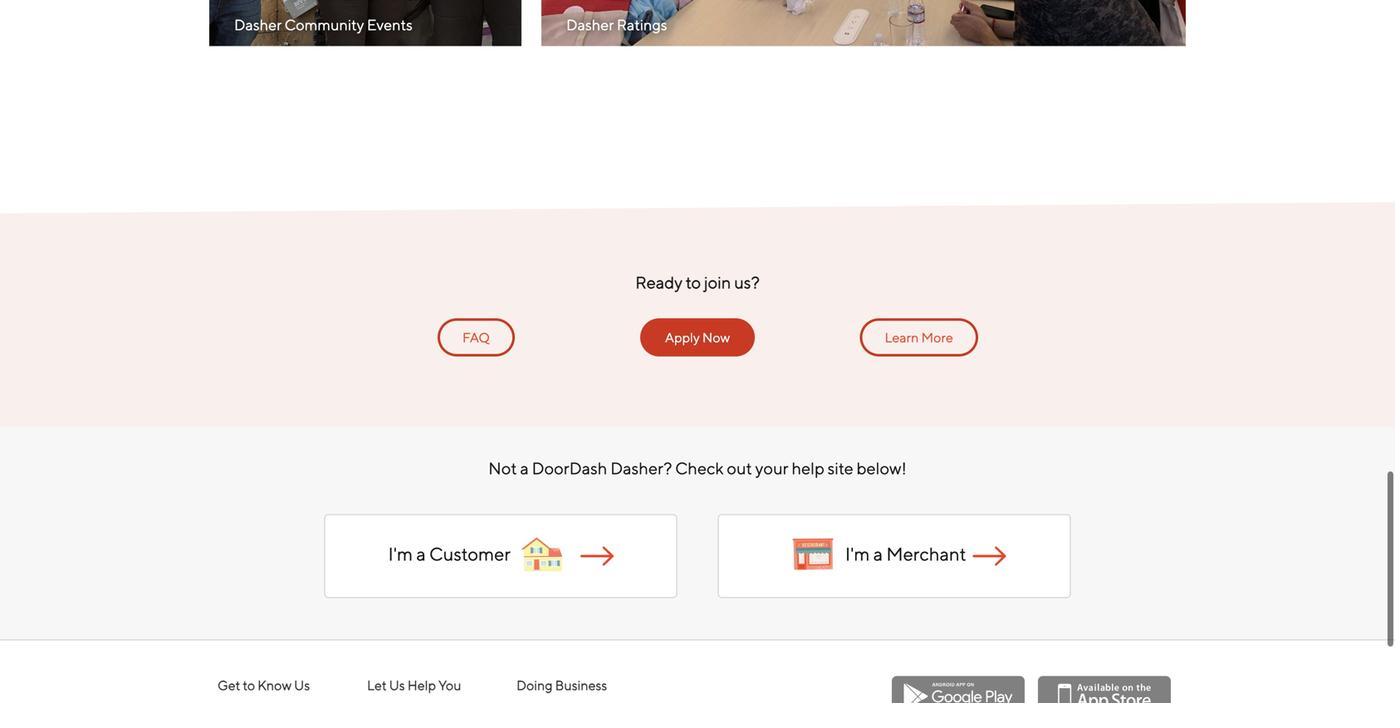 Task type: locate. For each thing, give the bounding box(es) containing it.
learn
[[885, 330, 919, 345]]

to right get
[[243, 678, 255, 693]]

0 vertical spatial to
[[686, 273, 701, 292]]

0 horizontal spatial a
[[416, 543, 426, 565]]

1 dasher from the left
[[234, 16, 282, 34]]

2 i'm from the left
[[845, 543, 870, 565]]

1 horizontal spatial i'm
[[845, 543, 870, 565]]

us
[[294, 678, 310, 693], [389, 678, 405, 693]]

a left customer
[[416, 543, 426, 565]]

i'm a customer link
[[324, 514, 677, 598]]

to
[[686, 273, 701, 292], [243, 678, 255, 693]]

a left merchant
[[873, 543, 883, 565]]

i'm a merchant link
[[718, 514, 1071, 598]]

know
[[258, 678, 292, 693]]

0 horizontal spatial dasher
[[234, 16, 282, 34]]

i'm a merchant image
[[973, 547, 1006, 566]]

2 us from the left
[[389, 678, 405, 693]]

2 dasher from the left
[[566, 16, 614, 34]]

1 vertical spatial to
[[243, 678, 255, 693]]

i'm left merchant
[[845, 543, 870, 565]]

0 horizontal spatial to
[[243, 678, 255, 693]]

i'm
[[388, 543, 413, 565], [845, 543, 870, 565]]

doordash
[[532, 459, 607, 478]]

join
[[704, 273, 731, 292]]

learn more link
[[860, 318, 978, 357]]

a for merchant
[[873, 543, 883, 565]]

us right let
[[389, 678, 405, 693]]

dasher?
[[610, 459, 672, 478]]

ready to join us?
[[635, 273, 760, 292]]

faq
[[462, 330, 490, 345]]

to left join
[[686, 273, 701, 292]]

help
[[792, 459, 824, 478]]

2 horizontal spatial a
[[873, 543, 883, 565]]

1 us from the left
[[294, 678, 310, 693]]

dasher left community
[[234, 16, 282, 34]]

a
[[520, 459, 529, 478], [416, 543, 426, 565], [873, 543, 883, 565]]

1 horizontal spatial us
[[389, 678, 405, 693]]

dasher
[[234, 16, 282, 34], [566, 16, 614, 34]]

1 horizontal spatial dasher
[[566, 16, 614, 34]]

1 horizontal spatial to
[[686, 273, 701, 292]]

events
[[367, 16, 413, 34]]

0 horizontal spatial i'm
[[388, 543, 413, 565]]

i'm left customer
[[388, 543, 413, 565]]

dasher left ratings
[[566, 16, 614, 34]]

1 i'm from the left
[[388, 543, 413, 565]]

out
[[727, 459, 752, 478]]

faq link
[[438, 318, 515, 357]]

apply now link
[[640, 318, 755, 357]]

learn more
[[885, 330, 953, 345]]

1 horizontal spatial a
[[520, 459, 529, 478]]

us right know
[[294, 678, 310, 693]]

not a doordash dasher? check out your help site below!
[[488, 459, 907, 478]]

0 horizontal spatial us
[[294, 678, 310, 693]]

community
[[285, 16, 364, 34]]

a right not
[[520, 459, 529, 478]]

below!
[[857, 459, 907, 478]]

a for customer
[[416, 543, 426, 565]]

dasher for dasher community events
[[234, 16, 282, 34]]



Task type: describe. For each thing, give the bounding box(es) containing it.
to for get
[[243, 678, 255, 693]]

ratings
[[617, 16, 667, 34]]

apply
[[665, 330, 700, 345]]

us?
[[734, 273, 760, 292]]

customer
[[429, 543, 511, 565]]

i'm for i'm a customer
[[388, 543, 413, 565]]

i'm a customer image
[[511, 524, 573, 586]]

let us help you
[[367, 678, 461, 693]]

apply now
[[665, 330, 730, 345]]

check
[[675, 459, 724, 478]]

dasher ratings
[[566, 16, 667, 34]]

you
[[438, 678, 461, 693]]

business
[[555, 678, 607, 693]]

now
[[702, 330, 730, 345]]

a for doordash
[[520, 459, 529, 478]]

i'm a customer
[[388, 543, 511, 565]]

get to know us
[[218, 678, 310, 693]]

i'm a merchant
[[845, 543, 966, 565]]

to for ready
[[686, 273, 701, 292]]

i'm for i'm a merchant
[[845, 543, 870, 565]]

doing
[[517, 678, 553, 693]]

site
[[828, 459, 853, 478]]

not
[[488, 459, 517, 478]]

more
[[921, 330, 953, 345]]

merchant
[[886, 543, 966, 565]]

dasher for dasher ratings
[[566, 16, 614, 34]]

doing business
[[517, 678, 607, 693]]

ready
[[635, 273, 683, 292]]

your
[[755, 459, 789, 478]]

let
[[367, 678, 387, 693]]

dasher community events
[[234, 16, 413, 34]]

get
[[218, 678, 240, 693]]

help
[[407, 678, 436, 693]]



Task type: vqa. For each thing, say whether or not it's contained in the screenshot.
Learn
yes



